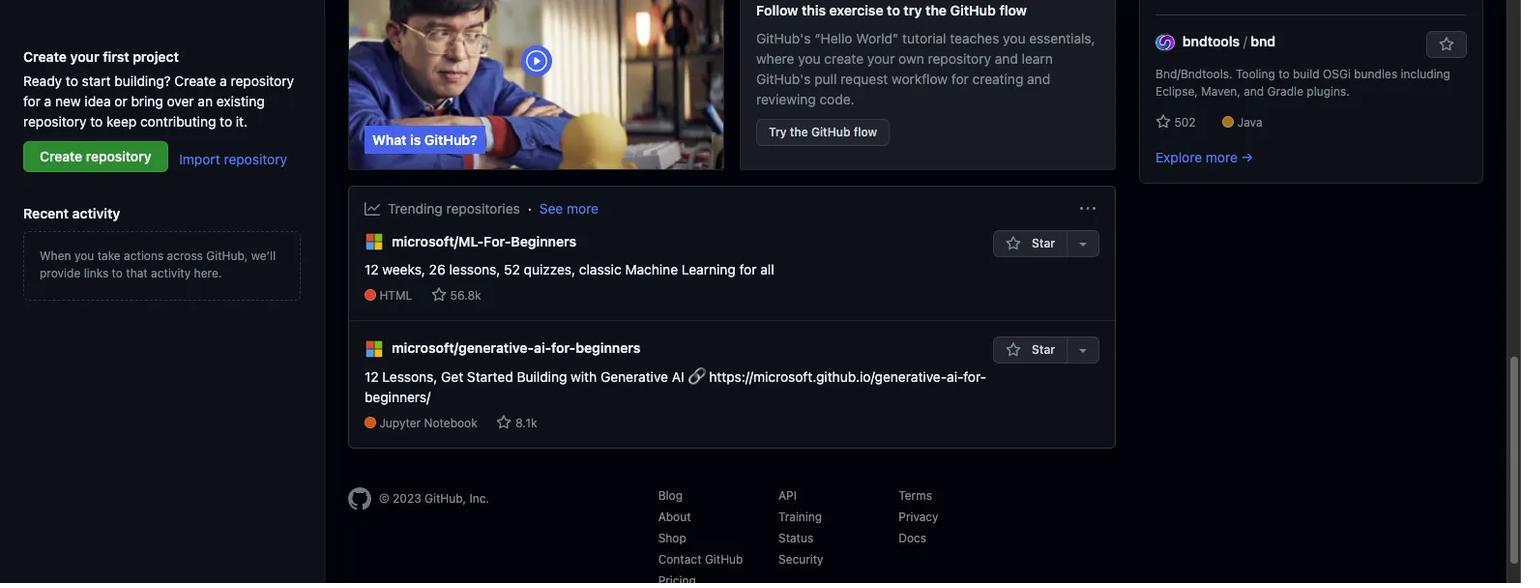 Task type: locate. For each thing, give the bounding box(es) containing it.
to left try
[[887, 2, 900, 18]]

2 vertical spatial star image
[[431, 288, 446, 303]]

for down ready
[[23, 93, 41, 109]]

follow this exercise to try the github flow
[[756, 2, 1027, 18]]

0 vertical spatial github
[[950, 2, 996, 18]]

for inside 'create your first project ready to start building? create a repository for a new idea or bring over an existing repository to keep contributing to it.'
[[23, 93, 41, 109]]

12 for 12 weeks, 26 lessons, 52 quizzes, classic machine learning for all
[[365, 261, 379, 278]]

idea
[[85, 93, 111, 109]]

you
[[1003, 30, 1026, 46], [798, 50, 821, 67], [74, 249, 94, 263]]

@microsoft profile image for microsoft/ml-for-beginners
[[365, 232, 384, 252]]

trending
[[388, 200, 443, 217]]

your up start
[[70, 48, 99, 65]]

2 vertical spatial you
[[74, 249, 94, 263]]

→
[[1241, 149, 1254, 165]]

0 vertical spatial @microsoft profile image
[[365, 232, 384, 252]]

you up links
[[74, 249, 94, 263]]

star image
[[1156, 114, 1171, 129], [1006, 236, 1021, 251], [431, 288, 446, 303]]

1 horizontal spatial ai-
[[947, 368, 963, 385]]

1 @microsoft profile image from the top
[[365, 232, 384, 252]]

0 horizontal spatial github
[[705, 552, 743, 566]]

activity inside when you take actions across github, we'll provide links to that activity here.
[[151, 266, 191, 280]]

beginners/
[[365, 388, 431, 405]]

exercise
[[829, 2, 884, 18]]

1 horizontal spatial your
[[867, 50, 895, 67]]

1 vertical spatial activity
[[151, 266, 191, 280]]

workflow
[[892, 71, 948, 87]]

bnd
[[1251, 32, 1276, 49]]

1 vertical spatial for-
[[963, 368, 986, 385]]

and
[[995, 50, 1018, 67], [1027, 71, 1050, 87], [1244, 84, 1264, 98]]

2 horizontal spatial github
[[950, 2, 996, 18]]

1 vertical spatial for
[[23, 93, 41, 109]]

create up ready
[[23, 48, 67, 65]]

to down take
[[112, 266, 123, 280]]

0 vertical spatial star image
[[1156, 114, 1171, 129]]

ai- inside 12 lessons, get started building with generative ai 🔗 https://microsoft.github.io/generative-ai-for- beginners/
[[947, 368, 963, 385]]

what is github? image
[[349, 0, 723, 169]]

1 horizontal spatial star image
[[1006, 236, 1021, 251]]

star image inside 'button'
[[1006, 343, 1021, 358]]

feed item heading menu image
[[1080, 201, 1096, 217]]

for- inside microsoft/generative-ai-for-beginners link
[[551, 339, 576, 356]]

0 horizontal spatial a
[[44, 93, 52, 109]]

teaches
[[950, 30, 999, 46]]

try
[[769, 125, 787, 139]]

© 2023 github, inc.
[[379, 491, 489, 505]]

blog about shop contact github
[[658, 488, 743, 566]]

@bndtools profile image
[[1156, 33, 1175, 52]]

0 vertical spatial ai-
[[534, 339, 551, 356]]

repo details element containing jupyter notebook
[[365, 415, 993, 432]]

12 left weeks,
[[365, 261, 379, 278]]

and down learn
[[1027, 71, 1050, 87]]

0 vertical spatial repo details element
[[365, 288, 774, 305]]

0 vertical spatial for
[[952, 71, 969, 87]]

502
[[1171, 115, 1196, 129]]

repo details element down 12 weeks, 26 lessons, 52 quizzes, classic machine learning for all at top
[[365, 288, 774, 305]]

star button for 12 lessons, get started building with generative ai 🔗 https://microsoft.github.io/generative-ai-for- beginners/
[[993, 337, 1067, 364]]

star button for 12 weeks, 26 lessons, 52 quizzes, classic machine learning for all
[[993, 230, 1067, 257]]

repository inside github's "hello world" tutorial teaches you essentials, where you create your own repository and learn github's pull request workflow for creating and reviewing code.
[[928, 50, 991, 67]]

0 horizontal spatial more
[[567, 200, 599, 217]]

github's
[[756, 30, 811, 46], [756, 71, 811, 87]]

@microsoft profile image up lessons,
[[365, 339, 384, 358]]

repo details element
[[365, 288, 774, 305], [365, 415, 993, 432]]

1 vertical spatial flow
[[854, 125, 877, 139]]

0 horizontal spatial ai-
[[534, 339, 551, 356]]

1 add this repository to a list image from the top
[[1075, 236, 1091, 251]]

2 horizontal spatial star image
[[1156, 114, 1171, 129]]

contact github link
[[658, 552, 743, 566]]

to down idea
[[90, 113, 103, 130]]

and up creating
[[995, 50, 1018, 67]]

1 github's from the top
[[756, 30, 811, 46]]

0 horizontal spatial your
[[70, 48, 99, 65]]

footer
[[348, 487, 1116, 583]]

0 horizontal spatial star image
[[496, 415, 512, 430]]

@microsoft profile image
[[365, 232, 384, 252], [365, 339, 384, 358]]

repository
[[928, 50, 991, 67], [231, 73, 294, 89], [23, 113, 87, 130], [86, 148, 151, 164], [224, 151, 287, 167]]

0 horizontal spatial and
[[995, 50, 1018, 67]]

1 vertical spatial github,
[[425, 491, 466, 505]]

1 horizontal spatial for
[[739, 261, 757, 278]]

github's up reviewing at the top
[[756, 71, 811, 87]]

github's up "where"
[[756, 30, 811, 46]]

mark github image
[[348, 487, 371, 510]]

1 vertical spatial 12
[[365, 368, 379, 385]]

0 horizontal spatial flow
[[854, 125, 877, 139]]

lessons,
[[382, 368, 437, 385]]

1 horizontal spatial activity
[[151, 266, 191, 280]]

create down new
[[40, 148, 82, 164]]

classic
[[579, 261, 622, 278]]

2 add this repository to a list image from the top
[[1075, 343, 1091, 358]]

2 12 from the top
[[365, 368, 379, 385]]

to up gradle
[[1279, 66, 1290, 81]]

your inside 'create your first project ready to start building? create a repository for a new idea or bring over an existing repository to keep contributing to it.'
[[70, 48, 99, 65]]

0 horizontal spatial github,
[[206, 249, 248, 263]]

all
[[760, 261, 774, 278]]

add this repository to a list image for 12 weeks, 26 lessons, 52 quizzes, classic machine learning for all
[[1075, 236, 1091, 251]]

activity down across at the left top of page
[[151, 266, 191, 280]]

0 horizontal spatial activity
[[72, 205, 120, 221]]

request
[[841, 71, 888, 87]]

world"
[[856, 30, 899, 46]]

1 horizontal spatial more
[[1206, 149, 1238, 165]]

1 star button from the top
[[993, 230, 1067, 257]]

2 horizontal spatial and
[[1244, 84, 1264, 98]]

1 horizontal spatial the
[[926, 2, 947, 18]]

1 repo details element from the top
[[365, 288, 774, 305]]

to
[[887, 2, 900, 18], [1279, 66, 1290, 81], [66, 73, 78, 89], [90, 113, 103, 130], [220, 113, 232, 130], [112, 266, 123, 280]]

12 weeks, 26 lessons, 52 quizzes, classic machine learning for all
[[365, 261, 774, 278]]

the right 'try'
[[790, 125, 808, 139]]

flow down code.
[[854, 125, 877, 139]]

api link
[[779, 488, 797, 503]]

github
[[950, 2, 996, 18], [811, 125, 851, 139], [705, 552, 743, 566]]

2 vertical spatial github
[[705, 552, 743, 566]]

2 horizontal spatial you
[[1003, 30, 1026, 46]]

1 horizontal spatial github,
[[425, 491, 466, 505]]

more right see on the top left of the page
[[567, 200, 599, 217]]

repo details element for generative
[[365, 415, 993, 432]]

repo details element for classic
[[365, 288, 774, 305]]

0 vertical spatial github,
[[206, 249, 248, 263]]

star image for the 8.1k link
[[496, 415, 512, 430]]

you inside when you take actions across github, we'll provide links to that activity here.
[[74, 249, 94, 263]]

1 vertical spatial github
[[811, 125, 851, 139]]

generative
[[601, 368, 668, 385]]

trending repositories · see more
[[388, 200, 599, 217]]

1 vertical spatial the
[[790, 125, 808, 139]]

contact
[[658, 552, 702, 566]]

microsoft/generative-ai-for-beginners
[[392, 339, 641, 356]]

follow
[[756, 2, 798, 18]]

12 inside 12 lessons, get started building with generative ai 🔗 https://microsoft.github.io/generative-ai-for- beginners/
[[365, 368, 379, 385]]

52
[[504, 261, 520, 278]]

star image for 502
[[1156, 114, 1171, 129]]

2 vertical spatial create
[[40, 148, 82, 164]]

1 star from the top
[[1029, 236, 1055, 250]]

1 horizontal spatial for-
[[963, 368, 986, 385]]

0 vertical spatial for-
[[551, 339, 576, 356]]

2 horizontal spatial for
[[952, 71, 969, 87]]

tooling
[[1236, 66, 1275, 81]]

0 vertical spatial flow
[[999, 2, 1027, 18]]

about link
[[658, 509, 691, 524]]

star
[[1029, 236, 1055, 250], [1029, 343, 1055, 357]]

activity up take
[[72, 205, 120, 221]]

play image
[[525, 49, 548, 72]]

you up pull
[[798, 50, 821, 67]]

try the github flow
[[769, 125, 877, 139]]

github, left inc.
[[425, 491, 466, 505]]

0 horizontal spatial you
[[74, 249, 94, 263]]

"hello
[[815, 30, 853, 46]]

microsoft/ml-
[[392, 233, 484, 249]]

repo details element down 12 lessons, get started building with generative ai 🔗 https://microsoft.github.io/generative-ai-for- beginners/
[[365, 415, 993, 432]]

0 vertical spatial you
[[1003, 30, 1026, 46]]

1 vertical spatial star image
[[496, 415, 512, 430]]

0 horizontal spatial for
[[23, 93, 41, 109]]

you up learn
[[1003, 30, 1026, 46]]

that
[[126, 266, 148, 280]]

@microsoft profile image for microsoft/generative-ai-for-beginners
[[365, 339, 384, 358]]

2 repo details element from the top
[[365, 415, 993, 432]]

2 vertical spatial for
[[739, 261, 757, 278]]

star image inside 'button'
[[1006, 236, 1021, 251]]

1 vertical spatial add this repository to a list image
[[1075, 343, 1091, 358]]

0 vertical spatial 12
[[365, 261, 379, 278]]

flow up learn
[[999, 2, 1027, 18]]

reviewing
[[756, 91, 816, 107]]

©
[[379, 491, 389, 505]]

contributing
[[140, 113, 216, 130]]

microsoft/generative-ai-for-beginners link
[[392, 337, 641, 358]]

what
[[372, 132, 407, 148]]

12 lessons, get started building with generative ai 🔗 https://microsoft.github.io/generative-ai-for- beginners/
[[365, 368, 986, 405]]

import repository link
[[179, 151, 287, 167]]

github right contact
[[705, 552, 743, 566]]

https://microsoft.github.io/generative-
[[709, 368, 947, 385]]

new
[[55, 93, 81, 109]]

2 star from the top
[[1029, 343, 1055, 357]]

first
[[103, 48, 129, 65]]

1 horizontal spatial you
[[798, 50, 821, 67]]

for inside github's "hello world" tutorial teaches you essentials, where you create your own repository and learn github's pull request workflow for creating and reviewing code.
[[952, 71, 969, 87]]

repo details element containing html
[[365, 288, 774, 305]]

a
[[220, 73, 227, 89], [44, 93, 52, 109]]

start
[[82, 73, 111, 89]]

for
[[952, 71, 969, 87], [23, 93, 41, 109], [739, 261, 757, 278]]

1 vertical spatial star
[[1029, 343, 1055, 357]]

what is github? element
[[348, 0, 724, 170]]

to up new
[[66, 73, 78, 89]]

create up an on the top left of the page
[[175, 73, 216, 89]]

more left '→'
[[1206, 149, 1238, 165]]

0 horizontal spatial the
[[790, 125, 808, 139]]

building
[[517, 368, 567, 385]]

2 star button from the top
[[993, 337, 1067, 364]]

@microsoft profile image down graph icon
[[365, 232, 384, 252]]

0 vertical spatial star image
[[1006, 343, 1021, 358]]

0 vertical spatial create
[[23, 48, 67, 65]]

when you take actions across github, we'll provide links to that activity here.
[[40, 249, 276, 280]]

star image for the star 'button' associated with 12 lessons, get started building with generative ai 🔗 https://microsoft.github.io/generative-ai-for- beginners/
[[1006, 343, 1021, 358]]

star button
[[993, 230, 1067, 257], [993, 337, 1067, 364]]

github up teaches
[[950, 2, 996, 18]]

code.
[[820, 91, 855, 107]]

1 12 from the top
[[365, 261, 379, 278]]

machine
[[625, 261, 678, 278]]

is
[[410, 132, 421, 148]]

github, up here.
[[206, 249, 248, 263]]

more
[[1206, 149, 1238, 165], [567, 200, 599, 217]]

0 horizontal spatial for-
[[551, 339, 576, 356]]

your down the 'world"'
[[867, 50, 895, 67]]

0 vertical spatial a
[[220, 73, 227, 89]]

1 vertical spatial repo details element
[[365, 415, 993, 432]]

repository down the it.
[[224, 151, 287, 167]]

0 vertical spatial add this repository to a list image
[[1075, 236, 1091, 251]]

0 vertical spatial star button
[[993, 230, 1067, 257]]

0 vertical spatial star
[[1029, 236, 1055, 250]]

and down tooling
[[1244, 84, 1264, 98]]

1 vertical spatial star button
[[993, 337, 1067, 364]]

2 @microsoft profile image from the top
[[365, 339, 384, 358]]

1 horizontal spatial star image
[[1006, 343, 1021, 358]]

your inside github's "hello world" tutorial teaches you essentials, where you create your own repository and learn github's pull request workflow for creating and reviewing code.
[[867, 50, 895, 67]]

maven,
[[1201, 84, 1241, 98]]

repository down teaches
[[928, 50, 991, 67]]

0 vertical spatial more
[[1206, 149, 1238, 165]]

1 vertical spatial @microsoft profile image
[[365, 339, 384, 358]]

jupyter notebook
[[379, 415, 477, 430]]

star image
[[1006, 343, 1021, 358], [496, 415, 512, 430]]

github down code.
[[811, 125, 851, 139]]

12 up beginners/
[[365, 368, 379, 385]]

activity
[[72, 205, 120, 221], [151, 266, 191, 280]]

0 vertical spatial github's
[[756, 30, 811, 46]]

star for 12 lessons, get started building with generative ai 🔗 https://microsoft.github.io/generative-ai-for- beginners/
[[1029, 343, 1055, 357]]

add this repository to a list image
[[1075, 236, 1091, 251], [1075, 343, 1091, 358]]

1 vertical spatial github's
[[756, 71, 811, 87]]

the
[[926, 2, 947, 18], [790, 125, 808, 139]]

12
[[365, 261, 379, 278], [365, 368, 379, 385]]

the right try
[[926, 2, 947, 18]]

1 vertical spatial star image
[[1006, 236, 1021, 251]]

0 horizontal spatial star image
[[431, 288, 446, 303]]

including
[[1401, 66, 1451, 81]]

create your first project ready to start building? create a repository for a new idea or bring over an existing repository to keep contributing to it.
[[23, 48, 294, 130]]

🔗
[[688, 368, 705, 385]]

for left creating
[[952, 71, 969, 87]]

a left new
[[44, 93, 52, 109]]

1 vertical spatial create
[[175, 73, 216, 89]]

a up existing
[[220, 73, 227, 89]]

to inside when you take actions across github, we'll provide links to that activity here.
[[112, 266, 123, 280]]

1 horizontal spatial and
[[1027, 71, 1050, 87]]

for left all
[[739, 261, 757, 278]]

1 vertical spatial ai-
[[947, 368, 963, 385]]



Task type: describe. For each thing, give the bounding box(es) containing it.
quizzes,
[[524, 261, 575, 278]]

or
[[114, 93, 127, 109]]

own
[[899, 50, 924, 67]]

2 github's from the top
[[756, 71, 811, 87]]

notebook
[[424, 415, 477, 430]]

what is github? link
[[349, 0, 723, 169]]

star image for 56.8k
[[431, 288, 446, 303]]

started
[[467, 368, 513, 385]]

repository down keep
[[86, 148, 151, 164]]

weeks,
[[382, 261, 425, 278]]

keep
[[106, 113, 137, 130]]

footer containing blog
[[348, 487, 1116, 583]]

html
[[379, 289, 412, 303]]

for- inside 12 lessons, get started building with generative ai 🔗 https://microsoft.github.io/generative-ai-for- beginners/
[[963, 368, 986, 385]]

star for 12 weeks, 26 lessons, 52 quizzes, classic machine learning for all
[[1029, 236, 1055, 250]]

see more link
[[539, 198, 599, 219]]

repositories
[[446, 200, 520, 217]]

bnd/bndtools. tooling to build osgi bundles including eclipse, maven, and gradle plugins.
[[1156, 66, 1451, 98]]

bndtools
[[1183, 32, 1240, 49]]

status
[[779, 531, 814, 545]]

1 vertical spatial you
[[798, 50, 821, 67]]

security
[[779, 552, 824, 566]]

1 vertical spatial a
[[44, 93, 52, 109]]

import repository
[[179, 151, 287, 167]]

this
[[802, 2, 826, 18]]

gradle
[[1267, 84, 1304, 98]]

training
[[779, 509, 822, 524]]

12 for 12 lessons, get started building with generative ai 🔗 https://microsoft.github.io/generative-ai-for- beginners/
[[365, 368, 379, 385]]

recent
[[23, 205, 69, 221]]

privacy link
[[899, 509, 939, 524]]

to inside 'bnd/bndtools. tooling to build osgi bundles including eclipse, maven, and gradle plugins.'
[[1279, 66, 1290, 81]]

github's "hello world" tutorial teaches you essentials, where you create your own repository and learn github's pull request workflow for creating and reviewing code.
[[756, 30, 1095, 107]]

bundles
[[1354, 66, 1398, 81]]

/
[[1243, 32, 1247, 49]]

microsoft/generative-
[[392, 339, 534, 356]]

github, inside footer
[[425, 491, 466, 505]]

inc.
[[469, 491, 489, 505]]

what is github?
[[372, 132, 477, 148]]

to inside try the github flow element
[[887, 2, 900, 18]]

1 horizontal spatial github
[[811, 125, 851, 139]]

© 2023 github, inc. link
[[348, 487, 604, 510]]

it.
[[236, 113, 248, 130]]

56.8k link
[[431, 288, 481, 303]]

microsoft/ml-for-beginners
[[392, 233, 577, 249]]

to left the it.
[[220, 113, 232, 130]]

build
[[1293, 66, 1320, 81]]

docs
[[899, 531, 927, 545]]

project
[[133, 48, 179, 65]]

lessons,
[[449, 261, 500, 278]]

status link
[[779, 531, 814, 545]]

graph image
[[365, 201, 380, 216]]

essentials,
[[1029, 30, 1095, 46]]

learning
[[682, 261, 736, 278]]

github inside blog about shop contact github
[[705, 552, 743, 566]]

create repository link
[[23, 141, 168, 172]]

osgi
[[1323, 66, 1351, 81]]

create for create your first project ready to start building? create a repository for a new idea or bring over an existing repository to keep contributing to it.
[[23, 48, 67, 65]]

across
[[167, 249, 203, 263]]

·
[[528, 200, 532, 217]]

ai
[[672, 368, 684, 385]]

ready
[[23, 73, 62, 89]]

an
[[198, 93, 213, 109]]

existing
[[216, 93, 265, 109]]

8.1k
[[516, 415, 537, 430]]

here.
[[194, 266, 222, 280]]

create
[[824, 50, 864, 67]]

8.1k link
[[496, 415, 537, 430]]

try the github flow link
[[756, 119, 890, 146]]

take
[[97, 249, 121, 263]]

1 vertical spatial more
[[567, 200, 599, 217]]

github, inside when you take actions across github, we'll provide links to that activity here.
[[206, 249, 248, 263]]

add this repository to a list image for 12 lessons, get started building with generative ai 🔗 https://microsoft.github.io/generative-ai-for- beginners/
[[1075, 343, 1091, 358]]

beginners
[[511, 233, 577, 249]]

api training status security
[[779, 488, 824, 566]]

0 vertical spatial the
[[926, 2, 947, 18]]

about
[[658, 509, 691, 524]]

java
[[1238, 115, 1263, 129]]

microsoft/ml-for-beginners link
[[392, 231, 577, 251]]

jupyter
[[379, 415, 421, 430]]

docs link
[[899, 531, 927, 545]]

26
[[429, 261, 446, 278]]

terms link
[[899, 488, 932, 503]]

2023
[[393, 491, 421, 505]]

with
[[571, 368, 597, 385]]

creating
[[973, 71, 1024, 87]]

security link
[[779, 552, 824, 566]]

repository down new
[[23, 113, 87, 130]]

bring
[[131, 93, 163, 109]]

ai- inside microsoft/generative-ai-for-beginners link
[[534, 339, 551, 356]]

over
[[167, 93, 194, 109]]

where
[[756, 50, 794, 67]]

1 horizontal spatial flow
[[999, 2, 1027, 18]]

bnd/bndtools.
[[1156, 66, 1233, 81]]

and inside 'bnd/bndtools. tooling to build osgi bundles including eclipse, maven, and gradle plugins.'
[[1244, 84, 1264, 98]]

github?
[[424, 132, 477, 148]]

building?
[[114, 73, 171, 89]]

try the github flow element
[[740, 0, 1116, 170]]

pull
[[815, 71, 837, 87]]

create for create repository
[[40, 148, 82, 164]]

0 vertical spatial activity
[[72, 205, 120, 221]]

1 horizontal spatial a
[[220, 73, 227, 89]]

learn
[[1022, 50, 1053, 67]]

tutorial
[[902, 30, 946, 46]]

repository up existing
[[231, 73, 294, 89]]

actions
[[124, 249, 164, 263]]

bndtools / bnd
[[1183, 32, 1276, 49]]

shop
[[658, 531, 686, 545]]

try
[[904, 2, 922, 18]]

explore more →
[[1156, 149, 1254, 165]]

plugins.
[[1307, 84, 1350, 98]]

star this repository image
[[1439, 36, 1455, 52]]



Task type: vqa. For each thing, say whether or not it's contained in the screenshot.
"the"
yes



